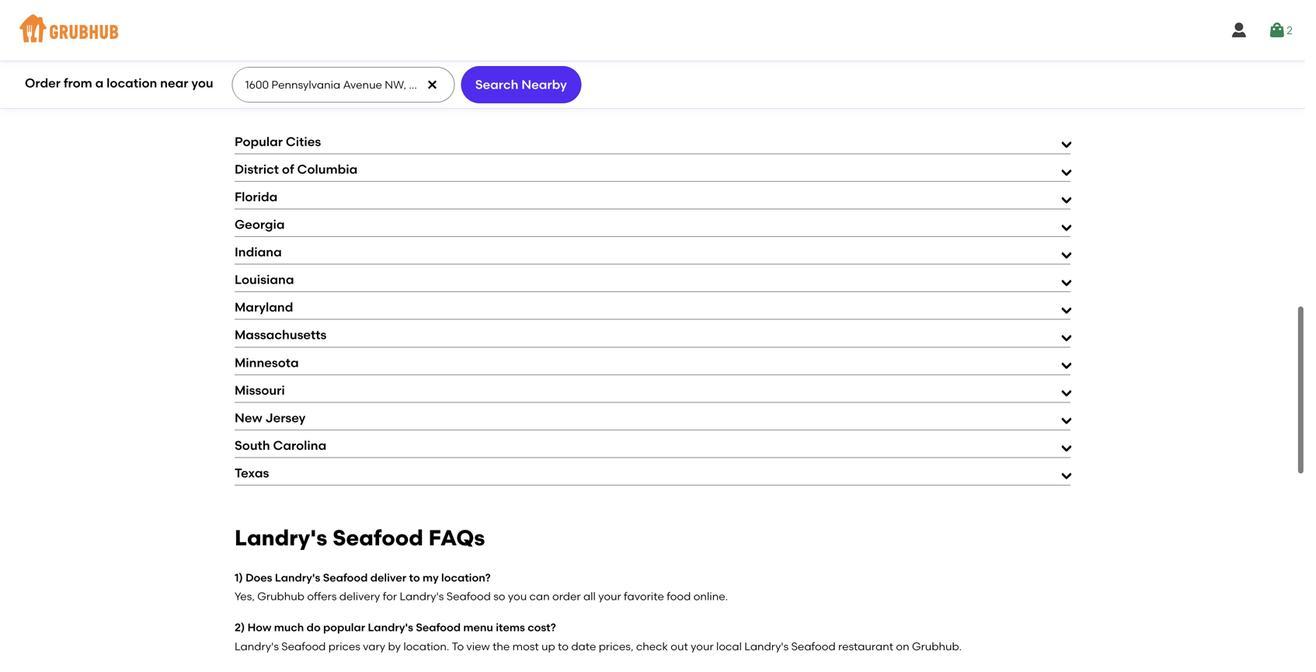 Task type: locate. For each thing, give the bounding box(es) containing it.
seafood down location?
[[447, 590, 491, 603]]

1 horizontal spatial your
[[691, 640, 714, 653]]

seafood up the deliver
[[333, 525, 424, 551]]

out
[[671, 640, 689, 653]]

date
[[572, 640, 597, 653]]

0 horizontal spatial your
[[599, 590, 622, 603]]

prices
[[329, 640, 361, 653]]

south carolina
[[235, 438, 327, 453]]

landry's down my
[[400, 590, 444, 603]]

1 vertical spatial to
[[558, 640, 569, 653]]

landry's seafood faqs
[[235, 525, 485, 551]]

2 button
[[1269, 16, 1294, 44]]

delivery
[[340, 590, 380, 603]]

to right the up
[[558, 640, 569, 653]]

to left my
[[409, 571, 420, 585]]

2
[[1287, 24, 1294, 37]]

your
[[599, 590, 622, 603], [691, 640, 714, 653]]

cities
[[286, 134, 321, 149]]

0 horizontal spatial you
[[192, 76, 213, 91]]

2) how much do popular landry's seafood menu items cost? landry's seafood prices vary by location. to view the most up to date prices, check out your local landry's seafood restaurant on grubhub.
[[235, 621, 962, 653]]

1 horizontal spatial to
[[558, 640, 569, 653]]

to
[[452, 640, 464, 653]]

you right near
[[192, 76, 213, 91]]

0 horizontal spatial to
[[409, 571, 420, 585]]

view
[[467, 640, 490, 653]]

most
[[513, 640, 539, 653]]

2 horizontal spatial svg image
[[1269, 21, 1287, 40]]

near
[[160, 76, 189, 91]]

my
[[423, 571, 439, 585]]

1)
[[235, 571, 243, 585]]

svg image inside 2 button
[[1269, 21, 1287, 40]]

for
[[383, 590, 397, 603]]

you
[[192, 76, 213, 91], [508, 590, 527, 603]]

new
[[235, 410, 262, 425]]

vary
[[363, 640, 386, 653]]

online.
[[694, 590, 728, 603]]

by
[[388, 640, 401, 653]]

to
[[409, 571, 420, 585], [558, 640, 569, 653]]

seafood left restaurant
[[792, 640, 836, 653]]

a
[[95, 76, 104, 91]]

landry's up grubhub
[[275, 571, 321, 585]]

0 vertical spatial to
[[409, 571, 420, 585]]

popular
[[235, 134, 283, 149]]

location.
[[404, 640, 450, 653]]

1 vertical spatial you
[[508, 590, 527, 603]]

popular
[[323, 621, 365, 634]]

all
[[584, 590, 596, 603]]

do
[[307, 621, 321, 634]]

district
[[235, 162, 279, 177]]

the
[[493, 640, 510, 653]]

massachusetts
[[235, 327, 327, 343]]

local
[[717, 640, 742, 653]]

your right out
[[691, 640, 714, 653]]

1 horizontal spatial you
[[508, 590, 527, 603]]

prices,
[[599, 640, 634, 653]]

florida
[[235, 189, 278, 204]]

seafood
[[333, 525, 424, 551], [323, 571, 368, 585], [447, 590, 491, 603], [416, 621, 461, 634], [282, 640, 326, 653], [792, 640, 836, 653]]

indiana
[[235, 245, 282, 260]]

landry's
[[235, 525, 328, 551], [275, 571, 321, 585], [400, 590, 444, 603], [368, 621, 414, 634], [235, 640, 279, 653], [745, 640, 789, 653]]

order
[[25, 76, 61, 91]]

georgia
[[235, 217, 285, 232]]

grubhub
[[258, 590, 305, 603]]

landry's up by
[[368, 621, 414, 634]]

0 vertical spatial your
[[599, 590, 622, 603]]

1 vertical spatial your
[[691, 640, 714, 653]]

search nearby button
[[461, 66, 582, 103]]

cost?
[[528, 621, 556, 634]]

carolina
[[273, 438, 327, 453]]

svg image
[[1231, 21, 1249, 40], [1269, 21, 1287, 40], [426, 79, 439, 91]]

your right all
[[599, 590, 622, 603]]

on
[[897, 640, 910, 653]]

you right 'so'
[[508, 590, 527, 603]]



Task type: describe. For each thing, give the bounding box(es) containing it.
landry's down how
[[235, 640, 279, 653]]

your inside 2) how much do popular landry's seafood menu items cost? landry's seafood prices vary by location. to view the most up to date prices, check out your local landry's seafood restaurant on grubhub.
[[691, 640, 714, 653]]

louisiana
[[235, 272, 294, 287]]

from
[[64, 76, 92, 91]]

seafood up location.
[[416, 621, 461, 634]]

items
[[496, 621, 525, 634]]

missouri
[[235, 383, 285, 398]]

faqs
[[429, 525, 485, 551]]

so
[[494, 590, 506, 603]]

does
[[246, 571, 272, 585]]

order from a location near you
[[25, 76, 213, 91]]

Search Address search field
[[232, 68, 453, 102]]

favorite
[[624, 590, 665, 603]]

grubhub.
[[913, 640, 962, 653]]

new jersey
[[235, 410, 306, 425]]

much
[[274, 621, 304, 634]]

south
[[235, 438, 270, 453]]

search nearby
[[476, 77, 567, 92]]

columbia
[[297, 162, 358, 177]]

2)
[[235, 621, 245, 634]]

location?
[[442, 571, 491, 585]]

you inside 1) does landry's seafood deliver to my location? yes, grubhub offers delivery for landry's seafood so you can order all your favorite food online.
[[508, 590, 527, 603]]

your inside 1) does landry's seafood deliver to my location? yes, grubhub offers delivery for landry's seafood so you can order all your favorite food online.
[[599, 590, 622, 603]]

menu
[[464, 621, 494, 634]]

1 horizontal spatial svg image
[[1231, 21, 1249, 40]]

seafood down do
[[282, 640, 326, 653]]

main navigation navigation
[[0, 0, 1306, 61]]

popular cities
[[235, 134, 321, 149]]

landry's up does
[[235, 525, 328, 551]]

location
[[107, 76, 157, 91]]

texas
[[235, 466, 269, 481]]

check
[[637, 640, 668, 653]]

to inside 1) does landry's seafood deliver to my location? yes, grubhub offers delivery for landry's seafood so you can order all your favorite food online.
[[409, 571, 420, 585]]

food
[[667, 590, 691, 603]]

can
[[530, 590, 550, 603]]

how
[[248, 621, 272, 634]]

district of columbia
[[235, 162, 358, 177]]

maryland
[[235, 300, 293, 315]]

up
[[542, 640, 556, 653]]

1) does landry's seafood deliver to my location? yes, grubhub offers delivery for landry's seafood so you can order all your favorite food online.
[[235, 571, 728, 603]]

seafood up delivery
[[323, 571, 368, 585]]

of
[[282, 162, 294, 177]]

to inside 2) how much do popular landry's seafood menu items cost? landry's seafood prices vary by location. to view the most up to date prices, check out your local landry's seafood restaurant on grubhub.
[[558, 640, 569, 653]]

yes,
[[235, 590, 255, 603]]

offers
[[307, 590, 337, 603]]

jersey
[[265, 410, 306, 425]]

landry's right local on the right bottom of the page
[[745, 640, 789, 653]]

order
[[553, 590, 581, 603]]

0 vertical spatial you
[[192, 76, 213, 91]]

search
[[476, 77, 519, 92]]

deliver
[[371, 571, 407, 585]]

nearby
[[522, 77, 567, 92]]

restaurant
[[839, 640, 894, 653]]

0 horizontal spatial svg image
[[426, 79, 439, 91]]

minnesota
[[235, 355, 299, 370]]



Task type: vqa. For each thing, say whether or not it's contained in the screenshot.
left extra
no



